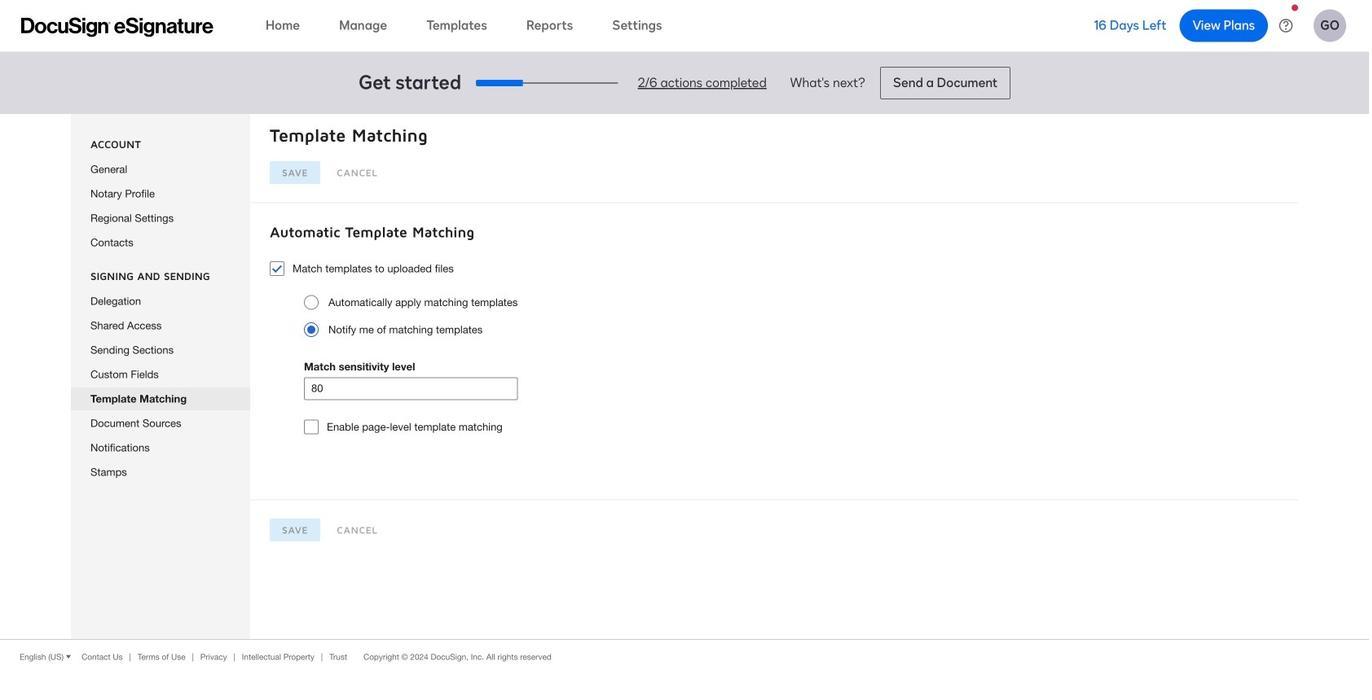 Task type: locate. For each thing, give the bounding box(es) containing it.
option group
[[304, 295, 518, 340]]

None text field
[[305, 379, 517, 400]]



Task type: describe. For each thing, give the bounding box(es) containing it.
more info region
[[0, 640, 1369, 675]]

docusign esignature image
[[21, 18, 214, 37]]



Task type: vqa. For each thing, say whether or not it's contained in the screenshot.
the inbox icon at the top left of page
no



